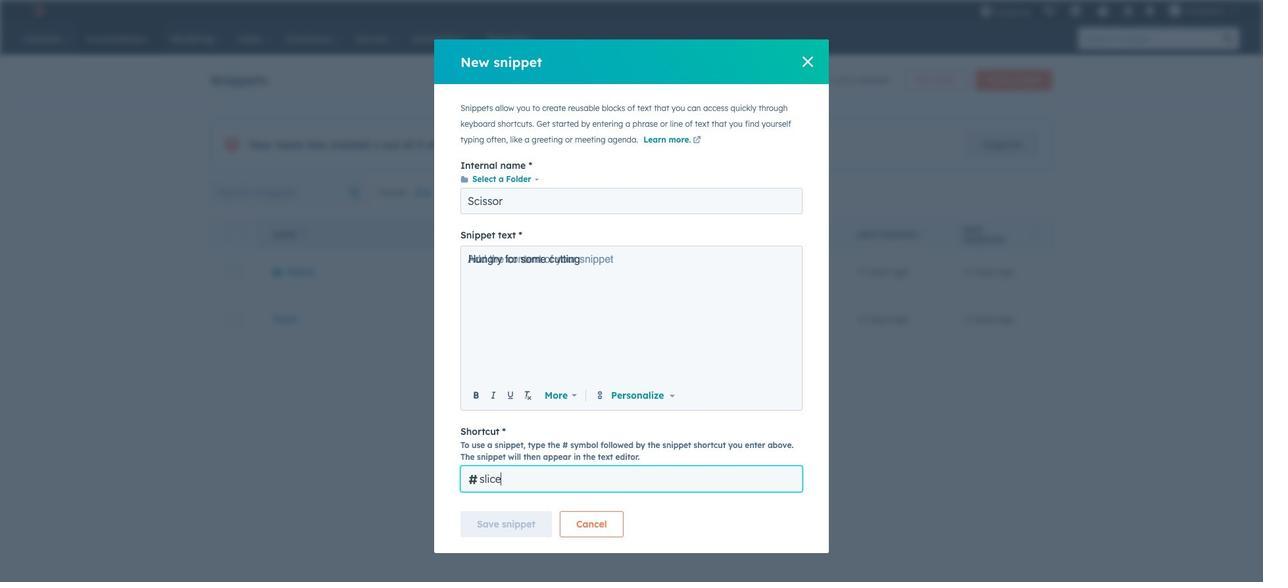 Task type: locate. For each thing, give the bounding box(es) containing it.
link opens in a new window image
[[693, 135, 701, 147], [693, 137, 701, 145]]

1 horizontal spatial press to sort. image
[[1031, 230, 1036, 239]]

1 horizontal spatial press to sort. element
[[1031, 230, 1036, 241]]

press to sort. image
[[921, 230, 926, 239], [1031, 230, 1036, 239]]

menu
[[974, 0, 1247, 21]]

Search HubSpot search field
[[1078, 28, 1217, 50]]

marketplaces image
[[1070, 6, 1082, 18]]

None text field
[[468, 253, 795, 384]]

0 horizontal spatial press to sort. element
[[921, 230, 926, 241]]

ascending sort. press to sort descending. image
[[300, 230, 305, 239]]

dialog
[[434, 39, 829, 554]]

banner
[[211, 66, 1053, 91]]

press to sort. element
[[921, 230, 926, 241], [1031, 230, 1036, 241]]

0 horizontal spatial press to sort. image
[[921, 230, 926, 239]]



Task type: describe. For each thing, give the bounding box(es) containing it.
1 link opens in a new window image from the top
[[693, 135, 701, 147]]

Give your snippet a name text field
[[461, 188, 803, 214]]

jacob simon image
[[1169, 5, 1181, 16]]

1 press to sort. element from the left
[[921, 230, 926, 241]]

Type a word to use as a shortcut text field
[[461, 466, 803, 493]]

Search search field
[[211, 180, 370, 206]]

2 link opens in a new window image from the top
[[693, 137, 701, 145]]

2 press to sort. element from the left
[[1031, 230, 1036, 241]]

close image
[[803, 57, 813, 67]]

1 press to sort. image from the left
[[921, 230, 926, 239]]

ascending sort. press to sort descending. element
[[300, 230, 305, 241]]

2 press to sort. image from the left
[[1031, 230, 1036, 239]]



Task type: vqa. For each thing, say whether or not it's contained in the screenshot.
[object Object] complete Progress Bar
no



